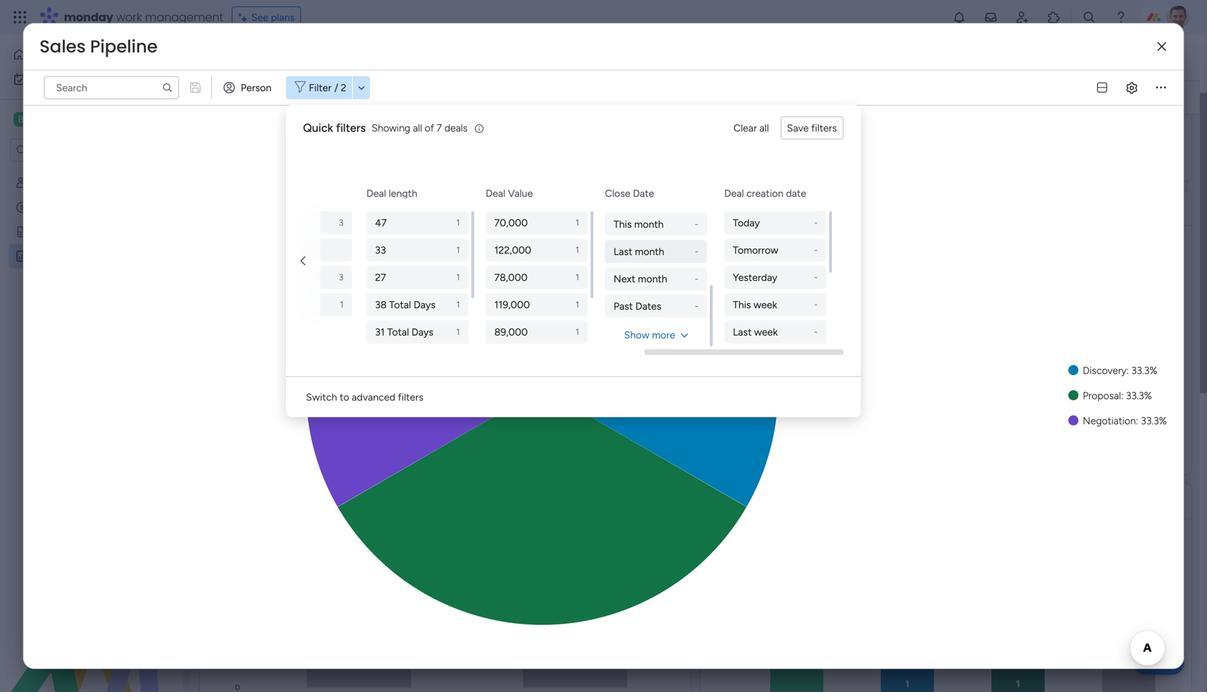 Task type: locate. For each thing, give the bounding box(es) containing it.
month up last month
[[634, 218, 664, 230]]

1 vertical spatial date
[[510, 246, 531, 258]]

days down 38 total days in the left of the page
[[412, 326, 434, 338]]

0 horizontal spatial sales
[[40, 35, 86, 59]]

33.3% for negotiation : 33.3%
[[1141, 415, 1167, 427]]

- for tomorrow
[[814, 245, 818, 255]]

last up next
[[614, 245, 633, 258]]

person button
[[218, 76, 280, 99], [598, 86, 661, 109]]

person button left filter popup button
[[598, 86, 661, 109]]

clear all
[[734, 122, 769, 134]]

33.3% up proposal : 33.3%
[[1132, 364, 1158, 377]]

rep
[[333, 492, 358, 510]]

1 for 47
[[456, 217, 460, 228]]

0 horizontal spatial :
[[1122, 390, 1124, 402]]

progress
[[758, 492, 815, 510]]

days for 38 total days
[[414, 299, 436, 311]]

deal left length on the left top
[[366, 187, 386, 199]]

week down this week at the right top
[[754, 326, 778, 338]]

is
[[533, 246, 540, 258]]

actual
[[725, 199, 768, 217]]

0 vertical spatial total
[[389, 299, 411, 311]]

1 connected board
[[324, 92, 408, 104]]

1 horizontal spatial close
[[605, 187, 631, 199]]

my work link
[[9, 68, 175, 91]]

total
[[389, 299, 411, 311], [387, 326, 409, 338]]

save
[[787, 122, 809, 134]]

Filter dashboard by text search field
[[44, 76, 179, 99], [429, 86, 560, 109]]

0 vertical spatial by
[[832, 199, 848, 217]]

b button
[[10, 107, 140, 132]]

connected
[[331, 92, 379, 104]]

revenue
[[771, 199, 828, 217]]

this down 'yesterday'
[[733, 299, 751, 311]]

date for close date
[[633, 187, 654, 199]]

1 for 78,000
[[576, 272, 579, 283]]

Actual Revenue by Month (Deals won) field
[[722, 199, 981, 217]]

2 horizontal spatial filters
[[812, 122, 837, 134]]

sales
[[40, 35, 86, 59], [216, 41, 277, 73]]

1 horizontal spatial person
[[621, 92, 652, 104]]

search everything image
[[1083, 10, 1097, 24]]

filter dashboard by text search field down home link
[[44, 76, 179, 99]]

1 vertical spatial by
[[313, 492, 330, 510]]

1 horizontal spatial work
[[116, 9, 142, 25]]

0 horizontal spatial filters
[[336, 121, 366, 135]]

date inside quick filters dialog
[[633, 187, 654, 199]]

this week
[[733, 299, 777, 311]]

filter inside popup button
[[690, 92, 712, 104]]

by right revenue
[[832, 199, 848, 217]]

quick filters dialog
[[0, 49, 861, 480]]

search image for filter dashboard by text search field corresponding to the leftmost person popup button
[[162, 82, 173, 93]]

all
[[413, 122, 422, 134], [760, 122, 769, 134]]

1 horizontal spatial all
[[760, 122, 769, 134]]

deal inside field
[[725, 492, 755, 510]]

0 horizontal spatial filter dashboard by text search field
[[44, 76, 179, 99]]

sales for sales dashboard
[[216, 41, 277, 73]]

deal left progress
[[725, 492, 755, 510]]

1 horizontal spatial arrow down image
[[717, 89, 735, 106]]

: for proposal
[[1122, 390, 1124, 402]]

1 right 38 total days in the left of the page
[[456, 299, 460, 310]]

all inside clear all button
[[760, 122, 769, 134]]

: for negotiation
[[1137, 415, 1139, 427]]

home link
[[9, 43, 175, 66]]

$104,000
[[330, 55, 560, 118]]

of
[[425, 122, 434, 134]]

priority group
[[247, 211, 355, 316]]

sales up my work
[[40, 35, 86, 59]]

deal left creation at the right top
[[724, 187, 744, 199]]

0 horizontal spatial this
[[614, 218, 632, 230]]

month
[[634, 218, 664, 230], [635, 245, 665, 258], [564, 246, 593, 258], [638, 273, 667, 285]]

3 left 47
[[339, 217, 343, 228]]

month right on
[[884, 492, 926, 510]]

tomorrow
[[733, 244, 779, 256]]

filters
[[336, 121, 366, 135], [812, 122, 837, 134], [398, 391, 424, 403]]

1 for 89,000
[[576, 327, 579, 337]]

this inside close date group
[[614, 218, 632, 230]]

1 horizontal spatial last
[[614, 245, 633, 258]]

0 horizontal spatial work
[[49, 73, 71, 85]]

1 left 70,000
[[456, 217, 460, 228]]

1 horizontal spatial person button
[[598, 86, 661, 109]]

week for last week
[[754, 326, 778, 338]]

3 for high
[[339, 217, 343, 228]]

1 inside priority 'group'
[[340, 299, 343, 310]]

1 horizontal spatial filters
[[398, 391, 424, 403]]

work for monday
[[116, 9, 142, 25]]

0 horizontal spatial filter
[[309, 82, 332, 94]]

0 vertical spatial 3
[[339, 217, 343, 228]]

deal progress based on month added
[[725, 492, 973, 510]]

week up "last week"
[[754, 299, 777, 311]]

1 left past
[[576, 299, 579, 310]]

show
[[624, 329, 650, 341]]

3 for low
[[339, 272, 343, 283]]

filters inside button
[[812, 122, 837, 134]]

work right the my
[[49, 73, 71, 85]]

this inside deal creation date group
[[733, 299, 751, 311]]

close inside quick filters dialog
[[605, 187, 631, 199]]

last inside deal creation date group
[[733, 326, 752, 338]]

quick filters showing all of 7 deals
[[303, 121, 468, 135]]

1 vertical spatial 33.3%
[[1127, 390, 1153, 402]]

deal value group
[[486, 211, 591, 398]]

38
[[375, 299, 387, 311]]

1 left 122,000
[[456, 245, 460, 255]]

negotiation : 33.3%
[[1083, 415, 1167, 427]]

1 for 31 total days
[[456, 327, 460, 337]]

close up 78,000
[[483, 246, 508, 258]]

2 all from the left
[[760, 122, 769, 134]]

days up 31 total days
[[414, 299, 436, 311]]

settings image
[[1166, 90, 1180, 105]]

filters down connected at top
[[336, 121, 366, 135]]

quick
[[303, 121, 333, 135]]

0 vertical spatial week
[[754, 299, 777, 311]]

date
[[786, 187, 807, 199]]

clear
[[734, 122, 757, 134]]

public board image
[[15, 225, 29, 239]]

33.3% up negotiation : 33.3%
[[1127, 390, 1153, 402]]

last right 'is'
[[543, 246, 561, 258]]

0 vertical spatial close
[[605, 187, 631, 199]]

1 3 from the top
[[339, 217, 343, 228]]

2 horizontal spatial :
[[1137, 415, 1139, 427]]

- for past dates
[[695, 301, 699, 311]]

days for 31 total days
[[412, 326, 434, 338]]

filter for filter
[[690, 92, 712, 104]]

0 vertical spatial 33.3%
[[1132, 364, 1158, 377]]

month left (deals
[[852, 199, 893, 217]]

public dashboard image
[[15, 249, 29, 263]]

7
[[437, 122, 442, 134]]

2 horizontal spatial last
[[733, 326, 752, 338]]

more dots image
[[1157, 82, 1167, 93]]

deal for deal length
[[366, 187, 386, 199]]

1 horizontal spatial by
[[832, 199, 848, 217]]

total right 38
[[389, 299, 411, 311]]

- for this month
[[695, 219, 699, 229]]

0 horizontal spatial by
[[313, 492, 330, 510]]

1 vertical spatial days
[[412, 326, 434, 338]]

deal left value
[[486, 187, 506, 199]]

1 vertical spatial week
[[754, 326, 778, 338]]

1 horizontal spatial filter dashboard by text search field
[[429, 86, 560, 109]]

high
[[271, 217, 292, 229]]

my work
[[33, 73, 71, 85]]

3
[[339, 217, 343, 228], [339, 272, 343, 283]]

discovery
[[1083, 364, 1127, 377]]

: down proposal : 33.3%
[[1137, 415, 1139, 427]]

0 vertical spatial date
[[633, 187, 654, 199]]

filters right save on the right of the page
[[812, 122, 837, 134]]

last inside close date group
[[614, 245, 633, 258]]

sales up the add widget popup button
[[216, 41, 277, 73]]

1 horizontal spatial search image
[[542, 92, 554, 104]]

1 vertical spatial :
[[1122, 390, 1124, 402]]

1 left show
[[576, 327, 579, 337]]

date up this month
[[633, 187, 654, 199]]

arrow down image
[[353, 79, 370, 96], [717, 89, 735, 106]]

33
[[375, 244, 386, 256]]

see plans button
[[232, 6, 301, 28]]

search image inside search box
[[542, 92, 554, 104]]

-
[[814, 217, 818, 228], [695, 219, 699, 229], [814, 245, 818, 255], [695, 246, 699, 257], [814, 272, 818, 283], [695, 274, 699, 284], [814, 299, 818, 310], [695, 301, 699, 311], [814, 327, 818, 337]]

by left rep
[[313, 492, 330, 510]]

person inside sales dashboard banner
[[621, 92, 652, 104]]

0 horizontal spatial search image
[[162, 82, 173, 93]]

None search field
[[429, 86, 560, 109]]

filter / 2
[[309, 82, 347, 94]]

deal
[[366, 187, 386, 199], [486, 187, 506, 199], [724, 187, 744, 199], [725, 492, 755, 510]]

1 vertical spatial close
[[483, 246, 508, 258]]

- for yesterday
[[814, 272, 818, 283]]

1 left 89,000 at the top of the page
[[456, 327, 460, 337]]

deal value
[[486, 187, 533, 199]]

see
[[251, 11, 269, 23]]

close up this month
[[605, 187, 631, 199]]

1 connected board button
[[297, 86, 414, 109]]

total right 31
[[387, 326, 409, 338]]

1 horizontal spatial filter
[[690, 92, 712, 104]]

3 left 27
[[339, 272, 343, 283]]

1 vertical spatial total
[[387, 326, 409, 338]]

plans
[[271, 11, 295, 23]]

invite members image
[[1016, 10, 1030, 24]]

1 left /
[[324, 92, 328, 104]]

None search field
[[44, 76, 179, 99]]

: up proposal : 33.3%
[[1127, 364, 1129, 377]]

person button down sales dashboard
[[218, 76, 280, 99]]

sales pipeline
[[40, 35, 158, 59]]

filter dashboard by text search field up deals on the top left
[[429, 86, 560, 109]]

2 vertical spatial 33.3%
[[1141, 415, 1167, 427]]

all left of
[[413, 122, 422, 134]]

blank
[[271, 299, 295, 311]]

widget
[[255, 92, 286, 104]]

1 for 122,000
[[576, 245, 579, 255]]

1 vertical spatial this
[[733, 299, 751, 311]]

: down discovery : 33.3%
[[1122, 390, 1124, 402]]

month up next month
[[635, 245, 665, 258]]

month up 'dates'
[[638, 273, 667, 285]]

close
[[605, 187, 631, 199], [483, 246, 508, 258]]

deal for deal value
[[486, 187, 506, 199]]

1 all from the left
[[413, 122, 422, 134]]

2
[[341, 82, 347, 94]]

last
[[614, 245, 633, 258], [543, 246, 561, 258], [733, 326, 752, 338]]

1 horizontal spatial date
[[633, 187, 654, 199]]

1 vertical spatial 3
[[339, 272, 343, 283]]

filter
[[309, 82, 332, 94], [690, 92, 712, 104]]

list box
[[0, 168, 183, 463]]

medium
[[271, 244, 307, 256]]

management
[[145, 9, 223, 25]]

0 vertical spatial days
[[414, 299, 436, 311]]

1 for 33
[[456, 245, 460, 255]]

filter dashboard by text search field inside sales dashboard banner
[[429, 86, 560, 109]]

terry turtle image
[[1167, 6, 1190, 29]]

0 horizontal spatial date
[[510, 246, 531, 258]]

1 left next
[[576, 272, 579, 283]]

date
[[633, 187, 654, 199], [510, 246, 531, 258]]

1 left 38
[[340, 299, 343, 310]]

person down sales dashboard
[[241, 82, 272, 94]]

dates
[[636, 300, 662, 312]]

work up pipeline
[[116, 9, 142, 25]]

1 vertical spatial work
[[49, 73, 71, 85]]

this down close date
[[614, 218, 632, 230]]

0 horizontal spatial all
[[413, 122, 422, 134]]

2 vertical spatial :
[[1137, 415, 1139, 427]]

switch
[[306, 391, 337, 403]]

all right clear
[[760, 122, 769, 134]]

1 right 'is'
[[576, 245, 579, 255]]

this for this month
[[614, 218, 632, 230]]

0 horizontal spatial person
[[241, 82, 272, 94]]

person left filter popup button
[[621, 92, 652, 104]]

search image
[[162, 82, 173, 93], [542, 92, 554, 104]]

1 horizontal spatial sales
[[216, 41, 277, 73]]

monday marketplace image
[[1047, 10, 1062, 24]]

1 horizontal spatial this
[[733, 299, 751, 311]]

date left 'is'
[[510, 246, 531, 258]]

arrow down image right 2
[[353, 79, 370, 96]]

option
[[0, 170, 183, 173]]

switch to advanced filters button
[[300, 386, 429, 409]]

advanced
[[352, 391, 396, 403]]

47
[[375, 217, 387, 229]]

1 up close date is last month
[[576, 217, 579, 228]]

lottie animation element
[[0, 547, 183, 692]]

33.3% for proposal : 33.3%
[[1127, 390, 1153, 402]]

add
[[234, 92, 252, 104]]

month for last month
[[635, 245, 665, 258]]

arrow down image
[[681, 334, 688, 336]]

1 horizontal spatial :
[[1127, 364, 1129, 377]]

days
[[414, 299, 436, 311], [412, 326, 434, 338]]

work inside option
[[49, 73, 71, 85]]

sales inside sales dashboard banner
[[216, 41, 277, 73]]

filters right advanced
[[398, 391, 424, 403]]

show more
[[624, 329, 675, 341]]

close for close date
[[605, 187, 631, 199]]

0 vertical spatial this
[[614, 218, 632, 230]]

discovery : 33.3%
[[1083, 364, 1158, 377]]

0 horizontal spatial close
[[483, 246, 508, 258]]

33.3% down proposal : 33.3%
[[1141, 415, 1167, 427]]

0 vertical spatial :
[[1127, 364, 1129, 377]]

arrow down image inside filter popup button
[[717, 89, 735, 106]]

person
[[241, 82, 272, 94], [621, 92, 652, 104]]

last down this week at the right top
[[733, 326, 752, 338]]

Deals Stages by Rep field
[[221, 492, 362, 511]]

(deals
[[897, 199, 940, 217]]

2 3 from the top
[[339, 272, 343, 283]]

0 vertical spatial work
[[116, 9, 142, 25]]

help image
[[1114, 10, 1129, 24]]

1 for 38 total days
[[456, 299, 460, 310]]

0 horizontal spatial last
[[543, 246, 561, 258]]

arrow down image up clear
[[717, 89, 735, 106]]

1 left 78,000
[[456, 272, 460, 283]]



Task type: vqa. For each thing, say whether or not it's contained in the screenshot.
SEARCH IN WORKSPACE Field
no



Task type: describe. For each thing, give the bounding box(es) containing it.
deal length
[[366, 187, 417, 199]]

person for the leftmost person popup button
[[241, 82, 272, 94]]

workspace image
[[14, 111, 28, 127]]

deals
[[445, 122, 468, 134]]

deal length group
[[366, 211, 471, 398]]

today
[[733, 217, 760, 229]]

help button
[[1134, 651, 1185, 675]]

on
[[864, 492, 881, 510]]

dashboard
[[282, 41, 408, 73]]

person button inside sales dashboard banner
[[598, 86, 661, 109]]

save filters
[[787, 122, 837, 134]]

lottie animation image
[[0, 547, 183, 692]]

deal for deal creation date
[[724, 187, 744, 199]]

filters for quick
[[336, 121, 366, 135]]

showing
[[372, 122, 411, 134]]

next month
[[614, 273, 667, 285]]

add widget
[[234, 92, 286, 104]]

negotiation
[[1083, 415, 1137, 427]]

filter dashboard by text search field for person popup button in sales dashboard banner
[[429, 86, 560, 109]]

1 inside popup button
[[324, 92, 328, 104]]

- for this week
[[814, 299, 818, 310]]

past
[[614, 300, 633, 312]]

31 total days
[[375, 326, 434, 338]]

this for this week
[[733, 299, 751, 311]]

- for last month
[[695, 246, 699, 257]]

help
[[1147, 656, 1172, 670]]

filters inside "button"
[[398, 391, 424, 403]]

0 horizontal spatial person button
[[218, 76, 280, 99]]

sales for sales pipeline
[[40, 35, 86, 59]]

1 for 119,000
[[576, 299, 579, 310]]

my work option
[[9, 68, 175, 91]]

/
[[335, 82, 338, 94]]

close date group
[[605, 49, 710, 318]]

save filters button
[[781, 116, 844, 139]]

notifications image
[[952, 10, 967, 24]]

31
[[375, 326, 385, 338]]

won)
[[943, 199, 977, 217]]

actual revenue by month (deals won)
[[725, 199, 977, 217]]

person for person popup button in sales dashboard banner
[[621, 92, 652, 104]]

close date is last month
[[483, 246, 593, 258]]

78,000
[[494, 271, 528, 284]]

close date
[[605, 187, 654, 199]]

v2 split view image
[[1098, 82, 1108, 93]]

yesterday
[[733, 271, 778, 284]]

add widget button
[[208, 86, 292, 109]]

122,000
[[494, 244, 531, 256]]

work for my
[[49, 73, 71, 85]]

1 vertical spatial month
[[884, 492, 926, 510]]

all inside quick filters showing all of 7 deals
[[413, 122, 422, 134]]

27
[[375, 271, 386, 284]]

Sales Pipeline field
[[36, 35, 161, 59]]

pipeline
[[90, 35, 158, 59]]

last for last month
[[614, 245, 633, 258]]

119,000
[[494, 299, 530, 311]]

total for 38
[[389, 299, 411, 311]]

last month
[[614, 245, 665, 258]]

Sales Dashboard field
[[213, 41, 412, 73]]

1 for 27
[[456, 272, 460, 283]]

Deal Progress based on Month Added field
[[722, 492, 976, 511]]

0 vertical spatial month
[[852, 199, 893, 217]]

based
[[819, 492, 860, 510]]

last for last week
[[733, 326, 752, 338]]

switch to advanced filters
[[306, 391, 424, 403]]

filters for save
[[812, 122, 837, 134]]

search image for filter dashboard by text search field within the sales dashboard banner
[[542, 92, 554, 104]]

monday
[[64, 9, 113, 25]]

- for next month
[[695, 274, 699, 284]]

dapulse x slim image
[[1158, 42, 1167, 52]]

this month
[[614, 218, 664, 230]]

by for revenue
[[832, 199, 848, 217]]

value
[[508, 187, 533, 199]]

1 for 70,000
[[576, 217, 579, 228]]

month for next month
[[638, 273, 667, 285]]

none search field inside sales dashboard banner
[[429, 86, 560, 109]]

close for close date is last month
[[483, 246, 508, 258]]

deal creation date group
[[724, 211, 829, 480]]

month right 'is'
[[564, 246, 593, 258]]

by for stages
[[313, 492, 330, 510]]

date for close date is last month
[[510, 246, 531, 258]]

past dates
[[614, 300, 662, 312]]

see plans
[[251, 11, 295, 23]]

70,000
[[494, 217, 528, 229]]

update feed image
[[984, 10, 998, 24]]

creation
[[747, 187, 784, 199]]

: for discovery
[[1127, 364, 1129, 377]]

last week
[[733, 326, 778, 338]]

board
[[382, 92, 408, 104]]

1 for blank
[[340, 299, 343, 310]]

sales dashboard banner
[[190, 35, 1200, 115]]

show more button
[[605, 323, 707, 346]]

length
[[389, 187, 417, 199]]

week for this week
[[754, 299, 777, 311]]

proposal
[[1083, 390, 1122, 402]]

select product image
[[13, 10, 27, 24]]

filter dashboard by text search field for the leftmost person popup button
[[44, 76, 179, 99]]

stages
[[264, 492, 310, 510]]

0 horizontal spatial arrow down image
[[353, 79, 370, 96]]

filter for filter / 2
[[309, 82, 332, 94]]

b
[[18, 113, 24, 125]]

clear all button
[[728, 116, 775, 139]]

proposal : 33.3%
[[1083, 390, 1153, 402]]

month for this month
[[634, 218, 664, 230]]

home option
[[9, 43, 175, 66]]

33.3% for discovery : 33.3%
[[1132, 364, 1158, 377]]

monday work management
[[64, 9, 223, 25]]

sales dashboard
[[216, 41, 408, 73]]

deals stages by rep
[[224, 492, 358, 510]]

38 total days
[[375, 299, 436, 311]]

filter button
[[667, 86, 735, 109]]

89,000
[[494, 326, 528, 338]]

deals
[[224, 492, 261, 510]]

- for today
[[814, 217, 818, 228]]

next
[[614, 273, 636, 285]]

home
[[32, 49, 59, 61]]

- for last week
[[814, 327, 818, 337]]

$208,000
[[828, 55, 1065, 118]]

total for 31
[[387, 326, 409, 338]]

deal for deal progress based on month added
[[725, 492, 755, 510]]



